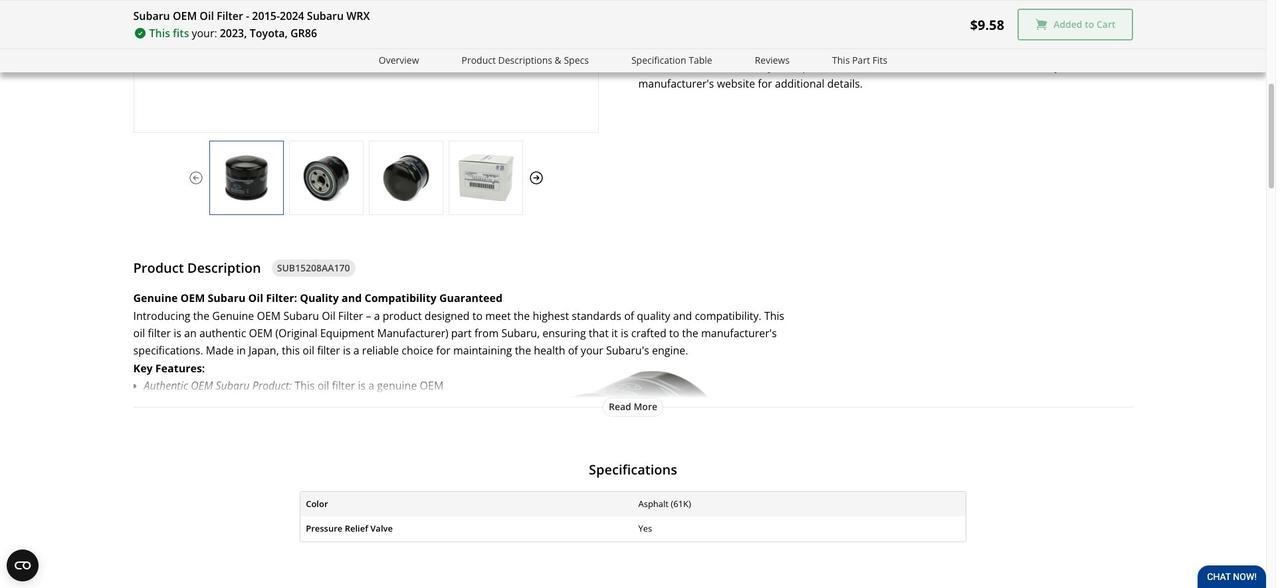Task type: locate. For each thing, give the bounding box(es) containing it.
sub15208aa170 oem subaru oil filter - 2015-2020 wrx, image
[[210, 154, 283, 201], [289, 154, 363, 201], [369, 154, 442, 201], [449, 154, 522, 201]]

4 sub15208aa170 oem subaru oil filter - 2015-2020 wrx, image from the left
[[449, 154, 522, 201]]

2 sub15208aa170 oem subaru oil filter - 2015-2020 wrx, image from the left
[[289, 154, 363, 201]]

go to right image image
[[528, 170, 544, 186]]



Task type: vqa. For each thing, say whether or not it's contained in the screenshot.
the topmost aFe
no



Task type: describe. For each thing, give the bounding box(es) containing it.
open widget image
[[7, 550, 39, 582]]

3 sub15208aa170 oem subaru oil filter - 2015-2020 wrx, image from the left
[[369, 154, 442, 201]]

1 sub15208aa170 oem subaru oil filter - 2015-2020 wrx, image from the left
[[210, 154, 283, 201]]



